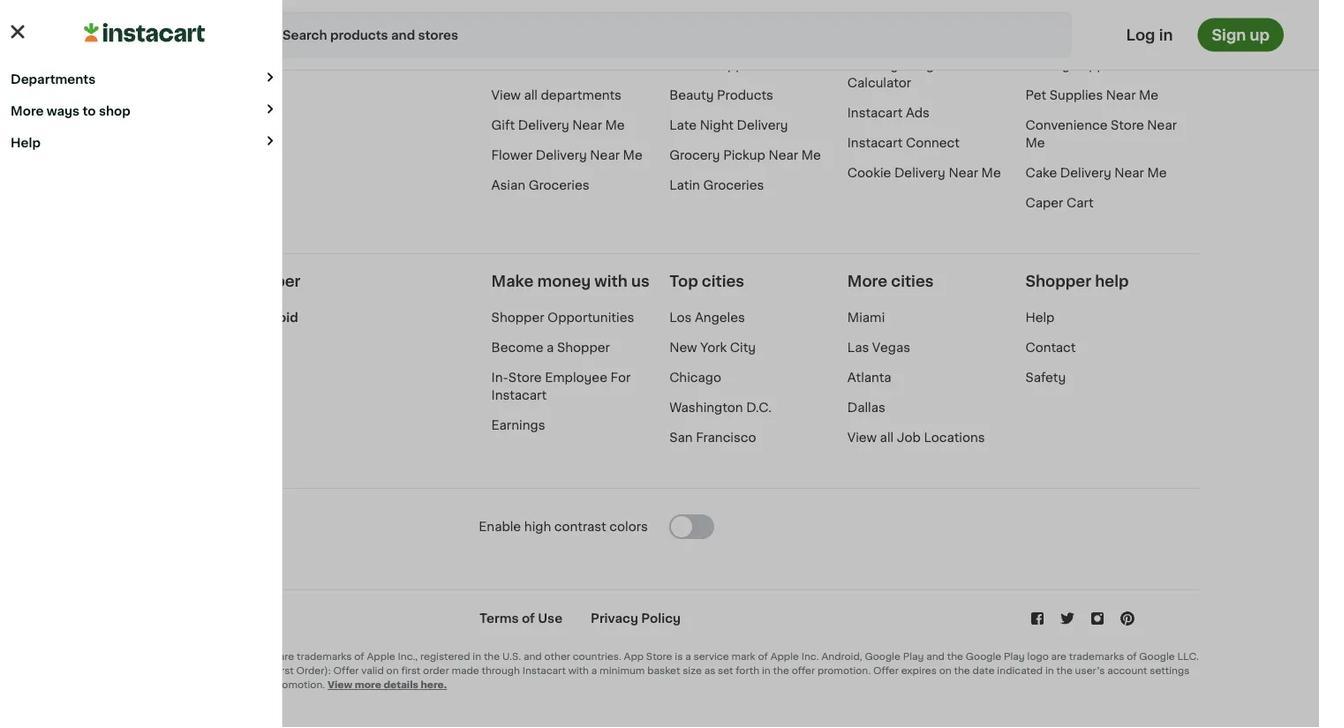Task type: describe. For each thing, give the bounding box(es) containing it.
dallas link
[[847, 402, 885, 414]]

shopper up employee
[[557, 341, 610, 354]]

1 offer from the left
[[333, 666, 359, 676]]

colors
[[609, 521, 648, 533]]

1 horizontal spatial with
[[594, 274, 628, 289]]

delivery for flower delivery near me
[[536, 149, 587, 161]]

flower
[[491, 149, 533, 161]]

more ways to shop
[[11, 105, 131, 117]]

contact
[[1025, 341, 1076, 354]]

shopper down make
[[491, 311, 544, 324]]

near for gift delivery near me
[[572, 119, 602, 131]]

through
[[482, 666, 520, 676]]

1 and from the left
[[185, 652, 203, 662]]

help
[[1095, 274, 1129, 289]]

in inside log in button
[[1159, 27, 1173, 42]]

to
[[83, 105, 96, 117]]

dallas
[[847, 402, 885, 414]]

gift delivery near me link
[[491, 119, 625, 131]]

groceries for delivery
[[529, 179, 589, 191]]

instacart home image
[[64, 23, 196, 44]]

3 apple from the left
[[367, 652, 395, 662]]

latin groceries link
[[669, 179, 764, 191]]

view for view all departments
[[491, 89, 521, 101]]

made
[[451, 666, 479, 676]]

washington
[[669, 402, 743, 414]]

view all job locations link
[[847, 432, 985, 444]]

valid
[[361, 666, 384, 676]]

terms of use
[[479, 613, 562, 625]]

beauty supplies near me
[[1025, 59, 1182, 71]]

city
[[730, 341, 756, 354]]

latin
[[669, 179, 700, 191]]

instacart up cookie
[[847, 137, 903, 149]]

shopper up help link
[[1025, 274, 1091, 289]]

office
[[669, 59, 708, 71]]

2 are from the left
[[1051, 652, 1067, 662]]

instacart connect
[[847, 137, 960, 149]]

products
[[717, 89, 773, 101]]

1 vertical spatial offer
[[246, 680, 269, 690]]

baked goods
[[491, 59, 575, 71]]

3 and from the left
[[926, 652, 945, 662]]

pet supplies near me
[[1025, 89, 1159, 101]]

asian groceries
[[491, 179, 589, 191]]

view all departments link
[[491, 89, 621, 101]]

terms inside apple and the apple logo are trademarks of apple inc., registered in the u.s. and other countries. app store is a service mark of apple inc. android, google play and the google play logo are trademarks of google llc. terms for free delivery (first order): offer valid on first order made through instacart with a minimum basket size as set forth in the offer promotion. offer expires on the date indicated in the user's account settings or displayed in the offer promotion.
[[154, 666, 183, 676]]

ways
[[47, 105, 80, 117]]

instacart inside in-store employee for instacart
[[491, 389, 547, 402]]

android,
[[821, 652, 862, 662]]

expires
[[901, 666, 937, 676]]

make
[[491, 274, 534, 289]]

use
[[538, 613, 562, 625]]

1 logo from the left
[[255, 652, 276, 662]]

asian groceries link
[[491, 179, 589, 191]]

1 horizontal spatial offer
[[792, 666, 815, 676]]

grocery pickup near me
[[669, 149, 821, 161]]

miami link
[[847, 311, 885, 324]]

supplies up convenience
[[1049, 89, 1103, 101]]

los angeles
[[669, 311, 745, 324]]

by
[[1061, 29, 1077, 41]]

view for view more details here.
[[328, 680, 352, 690]]

near for grocery pickup near me
[[769, 149, 798, 161]]

near for flower delivery near me
[[590, 149, 620, 161]]

(first
[[269, 666, 294, 676]]

delivery for cake delivery near me
[[1060, 167, 1111, 179]]

near for convenience store near me
[[1147, 119, 1177, 131]]

us
[[631, 274, 650, 289]]

delivery for gift delivery near me
[[518, 119, 569, 131]]

los angeles link
[[669, 311, 745, 324]]

contrast
[[554, 521, 606, 533]]

top
[[669, 274, 698, 289]]

departments
[[541, 89, 621, 101]]

shop by location link
[[1025, 29, 1135, 41]]

forth
[[736, 666, 759, 676]]

instacart connect link
[[847, 137, 960, 149]]

gift delivery near me
[[491, 119, 625, 131]]

0 vertical spatial become a shopper
[[154, 274, 301, 289]]

1 play from the left
[[903, 652, 924, 662]]

cities for top cities
[[702, 274, 744, 289]]

atlanta
[[847, 371, 891, 384]]

in right indicated
[[1045, 666, 1054, 676]]

shopper opportunities
[[491, 311, 634, 324]]

near for cake delivery near me
[[1114, 167, 1144, 179]]

baked
[[491, 59, 530, 71]]

delivery up grocery pickup near me
[[737, 119, 788, 131]]

of right mark
[[758, 652, 768, 662]]

budget
[[901, 59, 947, 71]]

cake
[[1025, 167, 1057, 179]]

log
[[1126, 27, 1155, 42]]

registered
[[420, 652, 470, 662]]

shop
[[1025, 29, 1058, 41]]

york
[[700, 341, 727, 354]]

apple and the apple logo are trademarks of apple inc., registered in the u.s. and other countries. app store is a service mark of apple inc. android, google play and the google play logo are trademarks of google llc. terms for free delivery (first order): offer valid on first order made through instacart with a minimum basket size as set forth in the offer promotion. offer expires on the date indicated in the user's account settings or displayed in the offer promotion.
[[154, 652, 1199, 690]]

beauty supplies near me link
[[1025, 59, 1182, 71]]

instacart inside apple and the apple logo are trademarks of apple inc., registered in the u.s. and other countries. app store is a service mark of apple inc. android, google play and the google play logo are trademarks of google llc. terms for free delivery (first order): offer valid on first order made through instacart with a minimum basket size as set forth in the offer promotion. offer expires on the date indicated in the user's account settings or displayed in the offer promotion.
[[522, 666, 566, 676]]

app
[[624, 652, 644, 662]]

grocery budget calculator
[[847, 59, 947, 89]]

beauty products link
[[669, 89, 773, 101]]

1 vertical spatial become
[[491, 341, 543, 354]]

of left use
[[522, 613, 535, 625]]

3 google from the left
[[1139, 652, 1175, 662]]

office supplies
[[669, 59, 765, 71]]

here.
[[421, 680, 447, 690]]

cities for more cities
[[891, 274, 934, 289]]

me for grocery pickup near me
[[801, 149, 821, 161]]

inc.,
[[398, 652, 418, 662]]

instacart ads
[[847, 107, 930, 119]]

all for job
[[880, 432, 894, 444]]

connect
[[906, 137, 960, 149]]

las
[[847, 341, 869, 354]]

user's
[[1075, 666, 1105, 676]]

groceries for pickup
[[703, 179, 764, 191]]

me for beauty supplies near me
[[1162, 59, 1182, 71]]

convenience
[[1025, 119, 1108, 131]]

order):
[[296, 666, 331, 676]]

shopper up android
[[235, 274, 301, 289]]

beauty for beauty products
[[669, 89, 714, 101]]

cookie delivery near me link
[[847, 167, 1001, 179]]

angeles
[[695, 311, 745, 324]]

view for view all job locations
[[847, 432, 877, 444]]

2 google from the left
[[966, 652, 1001, 662]]

help inside dropdown button
[[11, 136, 41, 149]]

grocery for grocery pickup near me
[[669, 149, 720, 161]]

pinterest image
[[1119, 610, 1136, 628]]

countries.
[[573, 652, 621, 662]]

employee
[[545, 371, 607, 384]]

more for more ways to shop
[[11, 105, 44, 117]]

basket
[[647, 666, 680, 676]]

cake delivery near me link
[[1025, 167, 1167, 179]]

cookie delivery near me
[[847, 167, 1001, 179]]

0 vertical spatial become
[[154, 274, 218, 289]]

1 are from the left
[[279, 652, 294, 662]]

privacy policy
[[591, 613, 681, 625]]

as
[[704, 666, 715, 676]]

displayed
[[166, 680, 214, 690]]

me for convenience store near me
[[1025, 137, 1045, 149]]

safety link
[[1025, 371, 1066, 384]]

late night delivery link
[[669, 119, 788, 131]]



Task type: vqa. For each thing, say whether or not it's contained in the screenshot.
2nd Offer from right
yes



Task type: locate. For each thing, give the bounding box(es) containing it.
free
[[202, 666, 223, 676]]

trademarks up order):
[[297, 652, 352, 662]]

grocery up calculator
[[847, 59, 898, 71]]

in up "made"
[[473, 652, 481, 662]]

2 apple from the left
[[224, 652, 252, 662]]

0 horizontal spatial terms
[[154, 666, 183, 676]]

help down more ways to shop
[[11, 136, 41, 149]]

1 horizontal spatial and
[[523, 652, 542, 662]]

0 vertical spatial store
[[1111, 119, 1144, 131]]

me inside convenience store near me
[[1025, 137, 1045, 149]]

0 horizontal spatial google
[[865, 652, 900, 662]]

0 vertical spatial help
[[11, 136, 41, 149]]

0 horizontal spatial beauty
[[669, 89, 714, 101]]

and up for
[[185, 652, 203, 662]]

1 vertical spatial become a shopper
[[491, 341, 610, 354]]

2 horizontal spatial store
[[1111, 119, 1144, 131]]

offer down (first
[[246, 680, 269, 690]]

san
[[669, 432, 693, 444]]

2 and from the left
[[523, 652, 542, 662]]

washington d.c. link
[[669, 402, 772, 414]]

become a shopper
[[154, 274, 301, 289], [491, 341, 610, 354]]

1 trademarks from the left
[[297, 652, 352, 662]]

1 horizontal spatial play
[[1004, 652, 1025, 662]]

store inside apple and the apple logo are trademarks of apple inc., registered in the u.s. and other countries. app store is a service mark of apple inc. android, google play and the google play logo are trademarks of google llc. terms for free delivery (first order): offer valid on first order made through instacart with a minimum basket size as set forth in the offer promotion. offer expires on the date indicated in the user's account settings or displayed in the offer promotion.
[[646, 652, 672, 662]]

view all job locations
[[847, 432, 985, 444]]

with inside apple and the apple logo are trademarks of apple inc., registered in the u.s. and other countries. app store is a service mark of apple inc. android, google play and the google play logo are trademarks of google llc. terms for free delivery (first order): offer valid on first order made through instacart with a minimum basket size as set forth in the offer promotion. offer expires on the date indicated in the user's account settings or displayed in the offer promotion.
[[568, 666, 589, 676]]

1 horizontal spatial promotion.
[[817, 666, 871, 676]]

instacart down "other"
[[522, 666, 566, 676]]

sign up button
[[1198, 18, 1284, 52]]

2 logo from the left
[[1027, 652, 1049, 662]]

2 groceries from the left
[[703, 179, 764, 191]]

1 vertical spatial beauty
[[669, 89, 714, 101]]

0 vertical spatial more
[[11, 105, 44, 117]]

1 vertical spatial promotion.
[[272, 680, 325, 690]]

delivery down connect in the right top of the page
[[894, 167, 945, 179]]

0 horizontal spatial store
[[508, 371, 542, 384]]

apple
[[154, 652, 182, 662], [224, 652, 252, 662], [367, 652, 395, 662], [770, 652, 799, 662]]

1 horizontal spatial offer
[[873, 666, 899, 676]]

0 horizontal spatial are
[[279, 652, 294, 662]]

become a shopper down "shopper opportunities" link
[[491, 341, 610, 354]]

0 horizontal spatial cities
[[702, 274, 744, 289]]

supplies for supplies
[[1073, 59, 1126, 71]]

0 horizontal spatial offer
[[333, 666, 359, 676]]

1 horizontal spatial view
[[491, 89, 521, 101]]

delivery inside apple and the apple logo are trademarks of apple inc., registered in the u.s. and other countries. app store is a service mark of apple inc. android, google play and the google play logo are trademarks of google llc. terms for free delivery (first order): offer valid on first order made through instacart with a minimum basket size as set forth in the offer promotion. offer expires on the date indicated in the user's account settings or displayed in the offer promotion.
[[226, 666, 266, 676]]

money
[[537, 274, 591, 289]]

all down baked goods
[[524, 89, 538, 101]]

instacart down in-
[[491, 389, 547, 402]]

1 horizontal spatial groceries
[[703, 179, 764, 191]]

supplies up products
[[712, 59, 765, 71]]

0 vertical spatial beauty
[[1025, 59, 1070, 71]]

date
[[973, 666, 995, 676]]

u.s.
[[502, 652, 521, 662]]

android link
[[248, 309, 298, 326]]

and up expires
[[926, 652, 945, 662]]

cart
[[1066, 197, 1094, 209]]

help up contact
[[1025, 311, 1055, 324]]

1 vertical spatial with
[[568, 666, 589, 676]]

washington d.c.
[[669, 402, 772, 414]]

chicago
[[669, 371, 721, 384]]

0 horizontal spatial play
[[903, 652, 924, 662]]

1 vertical spatial store
[[508, 371, 542, 384]]

0 horizontal spatial help
[[11, 136, 41, 149]]

in right log
[[1159, 27, 1173, 42]]

0 horizontal spatial with
[[568, 666, 589, 676]]

view more details here. link
[[328, 680, 447, 690]]

0 vertical spatial promotion.
[[817, 666, 871, 676]]

near inside convenience store near me
[[1147, 119, 1177, 131]]

1 horizontal spatial more
[[847, 274, 887, 289]]

1 horizontal spatial become a shopper
[[491, 341, 610, 354]]

groceries down flower delivery near me link
[[529, 179, 589, 191]]

0 horizontal spatial more
[[11, 105, 44, 117]]

1 vertical spatial all
[[880, 432, 894, 444]]

near for beauty supplies near me
[[1130, 59, 1159, 71]]

instacart logo image
[[84, 23, 205, 42]]

supplies
[[712, 59, 765, 71], [1073, 59, 1126, 71], [1049, 89, 1103, 101]]

near for pet supplies near me
[[1106, 89, 1136, 101]]

instagram image
[[1089, 610, 1106, 628]]

grocery for grocery budget calculator
[[847, 59, 898, 71]]

trademarks
[[297, 652, 352, 662], [1069, 652, 1124, 662]]

near right pickup
[[769, 149, 798, 161]]

store for in-
[[508, 371, 542, 384]]

make money with us
[[491, 274, 650, 289]]

in-store employee for instacart
[[491, 371, 631, 402]]

delivery down "gift delivery near me" link
[[536, 149, 587, 161]]

more left ways
[[11, 105, 44, 117]]

details
[[384, 680, 418, 690]]

settings
[[1150, 666, 1190, 676]]

me for gift delivery near me
[[605, 119, 625, 131]]

supplies up pet supplies near me link
[[1073, 59, 1126, 71]]

near for cookie delivery near me
[[949, 167, 978, 179]]

offer down inc.
[[792, 666, 815, 676]]

all left 'job'
[[880, 432, 894, 444]]

delivery right free
[[226, 666, 266, 676]]

me for pet supplies near me
[[1139, 89, 1159, 101]]

view down dallas link
[[847, 432, 877, 444]]

terms up or
[[154, 666, 183, 676]]

grocery pickup near me link
[[669, 149, 821, 161]]

google up settings
[[1139, 652, 1175, 662]]

terms up u.s.
[[479, 613, 519, 625]]

beauty products
[[669, 89, 773, 101]]

log in
[[1126, 27, 1173, 42]]

google up date
[[966, 652, 1001, 662]]

0 vertical spatial with
[[594, 274, 628, 289]]

0 horizontal spatial trademarks
[[297, 652, 352, 662]]

help button
[[0, 127, 282, 158]]

near down pet supplies near me
[[1147, 119, 1177, 131]]

1 horizontal spatial help
[[1025, 311, 1055, 324]]

0 horizontal spatial grocery
[[669, 149, 720, 161]]

become a shopper link
[[491, 341, 610, 354]]

near down beauty supplies near me link
[[1106, 89, 1136, 101]]

0 horizontal spatial logo
[[255, 652, 276, 662]]

close main menu image
[[7, 21, 28, 42]]

near down convenience store near me
[[1114, 167, 1144, 179]]

store up basket
[[646, 652, 672, 662]]

francisco
[[696, 432, 756, 444]]

play up indicated
[[1004, 652, 1025, 662]]

play
[[903, 652, 924, 662], [1004, 652, 1025, 662]]

me
[[1162, 59, 1182, 71], [1139, 89, 1159, 101], [605, 119, 625, 131], [1025, 137, 1045, 149], [623, 149, 642, 161], [801, 149, 821, 161], [981, 167, 1001, 179], [1147, 167, 1167, 179]]

enable high contrast colors
[[479, 521, 648, 533]]

me for cookie delivery near me
[[981, 167, 1001, 179]]

chicago link
[[669, 371, 721, 384]]

2 horizontal spatial view
[[847, 432, 877, 444]]

2 offer from the left
[[873, 666, 899, 676]]

1 horizontal spatial become
[[491, 341, 543, 354]]

groceries
[[529, 179, 589, 191], [703, 179, 764, 191]]

1 horizontal spatial grocery
[[847, 59, 898, 71]]

pet supplies near me link
[[1025, 89, 1159, 101]]

1 horizontal spatial store
[[646, 652, 672, 662]]

me for cake delivery near me
[[1147, 167, 1167, 179]]

store inside convenience store near me
[[1111, 119, 1144, 131]]

2 vertical spatial view
[[328, 680, 352, 690]]

flower delivery near me
[[491, 149, 642, 161]]

or
[[154, 680, 164, 690]]

all for departments
[[524, 89, 538, 101]]

main menu dialog
[[0, 0, 1319, 728]]

trademarks up user's
[[1069, 652, 1124, 662]]

departments button
[[0, 63, 282, 95]]

on right expires
[[939, 666, 951, 676]]

0 vertical spatial view
[[491, 89, 521, 101]]

2 on from the left
[[939, 666, 951, 676]]

0 horizontal spatial groceries
[[529, 179, 589, 191]]

more
[[355, 680, 381, 690]]

las vegas
[[847, 341, 910, 354]]

with left us
[[594, 274, 628, 289]]

0 vertical spatial grocery
[[847, 59, 898, 71]]

0 horizontal spatial all
[[524, 89, 538, 101]]

delivery down view all departments in the top of the page
[[518, 119, 569, 131]]

minimum
[[600, 666, 645, 676]]

delivery for cookie delivery near me
[[894, 167, 945, 179]]

of up the valid
[[354, 652, 364, 662]]

store down become a shopper link
[[508, 371, 542, 384]]

latin groceries
[[669, 179, 764, 191]]

more inside dropdown button
[[11, 105, 44, 117]]

0 horizontal spatial view
[[328, 680, 352, 690]]

account
[[1107, 666, 1147, 676]]

1 google from the left
[[865, 652, 900, 662]]

new york city link
[[669, 341, 756, 354]]

in right "forth"
[[762, 666, 771, 676]]

1 vertical spatial help
[[1025, 311, 1055, 324]]

become a shopper up android
[[154, 274, 301, 289]]

near down departments
[[572, 119, 602, 131]]

0 vertical spatial offer
[[792, 666, 815, 676]]

store inside in-store employee for instacart
[[508, 371, 542, 384]]

in down free
[[216, 680, 225, 690]]

the
[[205, 652, 221, 662], [484, 652, 500, 662], [947, 652, 963, 662], [773, 666, 789, 676], [954, 666, 970, 676], [1056, 666, 1073, 676], [227, 680, 244, 690]]

promotion. down order):
[[272, 680, 325, 690]]

late
[[669, 119, 697, 131]]

2 horizontal spatial and
[[926, 652, 945, 662]]

1 horizontal spatial are
[[1051, 652, 1067, 662]]

shopper opportunities link
[[491, 311, 634, 324]]

1 horizontal spatial google
[[966, 652, 1001, 662]]

on up view more details here. 'link'
[[386, 666, 399, 676]]

store
[[1111, 119, 1144, 131], [508, 371, 542, 384], [646, 652, 672, 662]]

play up expires
[[903, 652, 924, 662]]

2 horizontal spatial google
[[1139, 652, 1175, 662]]

me for flower delivery near me
[[623, 149, 642, 161]]

store for convenience
[[1111, 119, 1144, 131]]

view left more
[[328, 680, 352, 690]]

with down countries.
[[568, 666, 589, 676]]

view up gift
[[491, 89, 521, 101]]

logo up (first
[[255, 652, 276, 662]]

beauty down shop
[[1025, 59, 1070, 71]]

1 horizontal spatial on
[[939, 666, 951, 676]]

0 horizontal spatial become a shopper
[[154, 274, 301, 289]]

2 cities from the left
[[891, 274, 934, 289]]

promotion. down android,
[[817, 666, 871, 676]]

1 apple from the left
[[154, 652, 182, 662]]

1 vertical spatial view
[[847, 432, 877, 444]]

locations
[[924, 432, 985, 444]]

offer up more
[[333, 666, 359, 676]]

1 horizontal spatial trademarks
[[1069, 652, 1124, 662]]

logo up indicated
[[1027, 652, 1049, 662]]

delivery up cart on the right top of page
[[1060, 167, 1111, 179]]

size
[[683, 666, 702, 676]]

more up miami link
[[847, 274, 887, 289]]

and right u.s.
[[523, 652, 542, 662]]

groceries down pickup
[[703, 179, 764, 191]]

of up account on the bottom right of page
[[1127, 652, 1137, 662]]

goods
[[533, 59, 575, 71]]

near down "gift delivery near me" link
[[590, 149, 620, 161]]

1 cities from the left
[[702, 274, 744, 289]]

beauty down office
[[669, 89, 714, 101]]

1 horizontal spatial all
[[880, 432, 894, 444]]

1 vertical spatial terms
[[154, 666, 183, 676]]

grocery
[[847, 59, 898, 71], [669, 149, 720, 161]]

of
[[522, 613, 535, 625], [354, 652, 364, 662], [758, 652, 768, 662], [1127, 652, 1137, 662]]

0 vertical spatial terms
[[479, 613, 519, 625]]

1 horizontal spatial terms
[[479, 613, 519, 625]]

cities up vegas at right top
[[891, 274, 934, 289]]

all
[[524, 89, 538, 101], [880, 432, 894, 444]]

0 horizontal spatial offer
[[246, 680, 269, 690]]

los
[[669, 311, 692, 324]]

0 horizontal spatial promotion.
[[272, 680, 325, 690]]

google right android,
[[865, 652, 900, 662]]

asian
[[491, 179, 525, 191]]

near down connect in the right top of the page
[[949, 167, 978, 179]]

1 horizontal spatial cities
[[891, 274, 934, 289]]

night
[[700, 119, 734, 131]]

supplies for products
[[712, 59, 765, 71]]

convenience store near me link
[[1025, 119, 1177, 149]]

1 horizontal spatial beauty
[[1025, 59, 1070, 71]]

view
[[491, 89, 521, 101], [847, 432, 877, 444], [328, 680, 352, 690]]

instacart down calculator
[[847, 107, 903, 119]]

caper cart
[[1025, 197, 1094, 209]]

0 horizontal spatial on
[[386, 666, 399, 676]]

more cities
[[847, 274, 934, 289]]

2 play from the left
[[1004, 652, 1025, 662]]

offer left expires
[[873, 666, 899, 676]]

0 vertical spatial all
[[524, 89, 538, 101]]

twitter image
[[1059, 610, 1076, 628]]

2 vertical spatial store
[[646, 652, 672, 662]]

0 horizontal spatial become
[[154, 274, 218, 289]]

set
[[718, 666, 733, 676]]

more for more cities
[[847, 274, 887, 289]]

1 groceries from the left
[[529, 179, 589, 191]]

offer
[[333, 666, 359, 676], [873, 666, 899, 676]]

1 horizontal spatial logo
[[1027, 652, 1049, 662]]

2 trademarks from the left
[[1069, 652, 1124, 662]]

beauty for beauty supplies near me
[[1025, 59, 1070, 71]]

view all departments
[[491, 89, 621, 101]]

help link
[[1025, 311, 1055, 324]]

store down pet supplies near me
[[1111, 119, 1144, 131]]

1 on from the left
[[386, 666, 399, 676]]

grocery up latin
[[669, 149, 720, 161]]

cities up angeles
[[702, 274, 744, 289]]

privacy policy link
[[591, 613, 681, 625]]

new york city
[[669, 341, 756, 354]]

4 apple from the left
[[770, 652, 799, 662]]

terms of use link
[[479, 613, 562, 625]]

1 vertical spatial more
[[847, 274, 887, 289]]

shop by location
[[1025, 29, 1135, 41]]

vegas
[[872, 341, 910, 354]]

0 horizontal spatial and
[[185, 652, 203, 662]]

become
[[154, 274, 218, 289], [491, 341, 543, 354]]

are up (first
[[279, 652, 294, 662]]

are down the twitter image
[[1051, 652, 1067, 662]]

facebook image
[[1029, 610, 1046, 628]]

on
[[386, 666, 399, 676], [939, 666, 951, 676]]

grocery inside grocery budget calculator
[[847, 59, 898, 71]]

near down log
[[1130, 59, 1159, 71]]

flower delivery near me link
[[491, 149, 642, 161]]

1 vertical spatial grocery
[[669, 149, 720, 161]]



